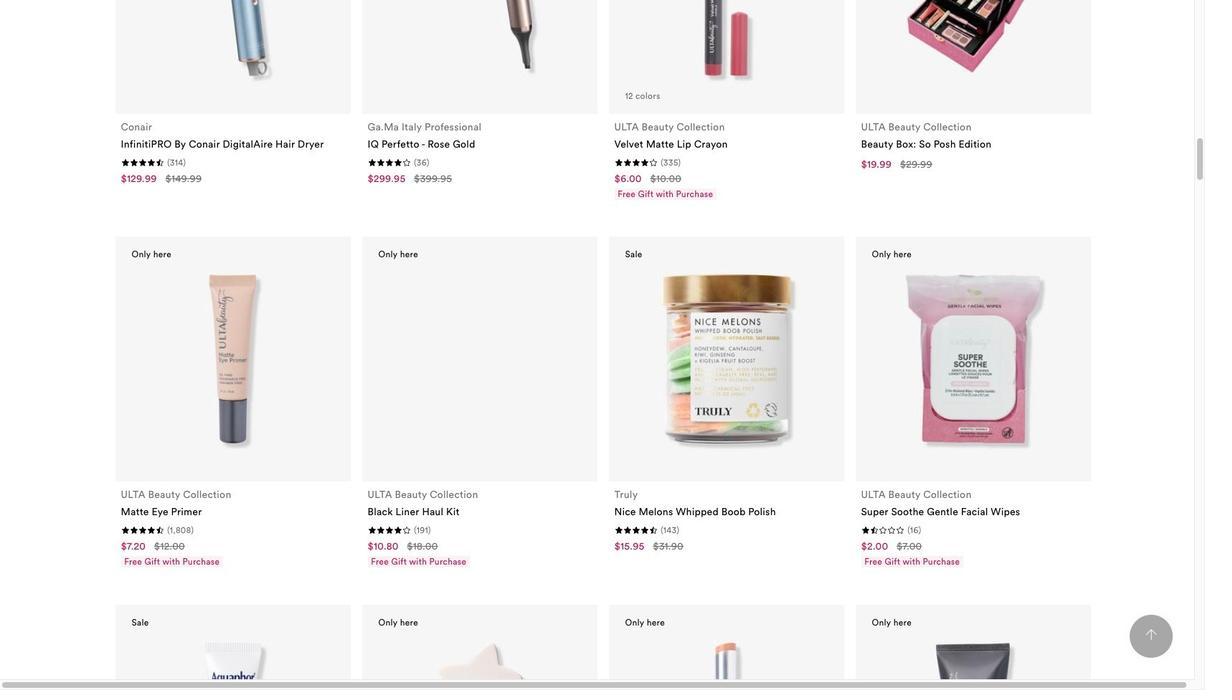 Task type: describe. For each thing, give the bounding box(es) containing it.
ulta beauty collection under eye brightener image
[[632, 634, 821, 691]]

ulta beauty collection beauty box: so posh edition image
[[879, 0, 1067, 85]]

charli d'amelio born dreamer eau de toilette image
[[386, 634, 574, 691]]

conair infinitipro by conair digitalaire hair dryer image
[[139, 0, 327, 85]]

ulta beauty collection super soothe gentle facial wipes image
[[879, 266, 1067, 454]]



Task type: locate. For each thing, give the bounding box(es) containing it.
ulta beauty collection velvet matte lip crayon image
[[632, 0, 821, 85]]

ulta beauty collection complexion crush foundation image
[[879, 634, 1067, 691]]

back to top image
[[1146, 630, 1157, 642]]

truly nice melons whipped boob polish image
[[632, 266, 821, 454]]

ulta beauty collection matte eye primer image
[[139, 266, 327, 454]]

ga.ma italy professional iq perfetto - rose gold image
[[386, 0, 574, 85]]

aquaphor lip repair image
[[139, 634, 327, 691]]



Task type: vqa. For each thing, say whether or not it's contained in the screenshot.
Charli D'Amelio Born Dreamer Eau de Toilette image
yes



